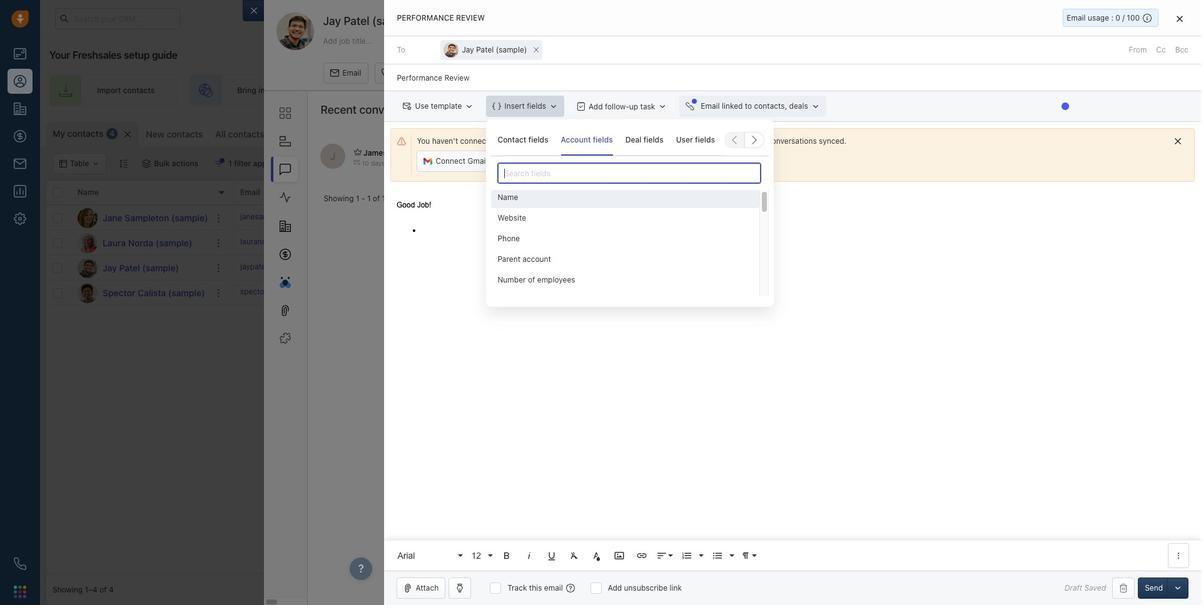 Task type: locate. For each thing, give the bounding box(es) containing it.
email down account fields link
[[589, 157, 608, 166]]

12 inside popup button
[[471, 551, 481, 561]]

row group
[[46, 206, 234, 306], [234, 206, 1195, 306]]

container_wx8msf4aqz5i3rn1 image inside the customize table button
[[935, 128, 943, 137]]

in down want to see how crm gold can help you meet your sales goals? link at the top right
[[749, 159, 755, 168]]

Write a subject line text field
[[384, 65, 1201, 91]]

contacts right all
[[228, 129, 264, 140]]

0 vertical spatial showing
[[324, 194, 354, 203]]

connect down haven't
[[436, 157, 466, 166]]

add left unsubscribe
[[608, 584, 622, 593]]

add left contact
[[1145, 128, 1159, 137]]

a left different
[[551, 157, 555, 166]]

log
[[409, 68, 420, 78]]

0 horizontal spatial team
[[439, 86, 457, 95]]

conversations down invite
[[359, 103, 432, 116]]

0 vertical spatial patel
[[344, 14, 370, 28]]

grid containing 48
[[46, 180, 1195, 576]]

email linked to contacts, deals
[[701, 101, 808, 111]]

0 horizontal spatial in
[[258, 86, 265, 95]]

1 vertical spatial 4
[[109, 586, 114, 595]]

12 right arial dropdown button
[[471, 551, 481, 561]]

leads inside "link"
[[563, 86, 582, 95]]

0 horizontal spatial crm
[[687, 148, 704, 157]]

the
[[632, 136, 643, 146], [757, 159, 768, 168], [970, 159, 982, 168]]

account fields
[[561, 135, 613, 144]]

(sample) right calista
[[168, 288, 205, 298]]

your up use
[[421, 86, 437, 95]]

22 up 'number of employees'
[[522, 262, 534, 273]]

import contacts group
[[1020, 122, 1122, 143]]

status
[[803, 188, 827, 197]]

1 vertical spatial import
[[1036, 128, 1060, 137]]

1 james peterson from the top
[[725, 213, 781, 223]]

set up your sales pipeline
[[877, 86, 970, 95]]

showing for showing 1 - 1 of 1
[[324, 194, 354, 203]]

fields right contact
[[529, 135, 548, 144]]

your
[[49, 49, 70, 61]]

deal fields
[[625, 135, 664, 144]]

2 vertical spatial jay
[[103, 262, 117, 273]]

1 team from the left
[[439, 86, 457, 95]]

route leads to your team link
[[492, 75, 653, 106]]

0 horizontal spatial import
[[97, 86, 121, 95]]

Search fields search field
[[498, 163, 762, 184]]

up left the task
[[629, 102, 638, 111]]

you right if
[[881, 159, 894, 168]]

email inside 'button'
[[701, 101, 720, 111]]

email down add job title...
[[343, 68, 361, 78]]

1 horizontal spatial a
[[933, 159, 937, 168]]

1 vertical spatial 12
[[471, 551, 481, 561]]

calista
[[138, 288, 166, 298]]

to left add
[[360, 262, 368, 271]]

name up website
[[498, 193, 518, 202]]

add down route leads to your team
[[589, 102, 603, 111]]

container_wx8msf4aqz5i3rn1 image left filter
[[215, 160, 223, 168]]

sales
[[739, 86, 758, 95], [921, 86, 940, 95], [809, 148, 827, 157]]

container_wx8msf4aqz5i3rn1 image inside bulk actions button
[[142, 160, 151, 168]]

0 vertical spatial conversations
[[359, 103, 432, 116]]

sales inside "link"
[[921, 86, 940, 95]]

(sample) up "spector calista (sample)"
[[142, 262, 179, 273]]

connect a different email button
[[500, 151, 615, 172]]

0 horizontal spatial connect
[[436, 157, 466, 166]]

(sample) right sampleton
[[171, 212, 208, 223]]

3 james peterson from the top
[[725, 263, 781, 273]]

1 horizontal spatial connect
[[519, 157, 549, 166]]

0 vertical spatial jay
[[323, 14, 341, 28]]

ago
[[387, 159, 398, 167]]

contact
[[498, 135, 526, 144]]

leads
[[297, 86, 317, 95], [563, 86, 582, 95]]

2 team from the left
[[612, 86, 630, 95]]

press space to select this row. row containing 22
[[234, 256, 1195, 281]]

conversations
[[359, 103, 432, 116], [768, 136, 817, 146]]

jay patel (sample)
[[323, 14, 418, 28], [103, 262, 179, 273]]

press space to select this row. row containing laura norda (sample)
[[46, 231, 234, 256]]

group
[[491, 190, 760, 378]]

phone
[[498, 234, 520, 243]]

(sample) for jane sampleton (sample) link
[[171, 212, 208, 223]]

freshworks switcher image
[[14, 586, 26, 599]]

draft saved
[[1065, 584, 1106, 593]]

<james.peterson1902@gmail.com>
[[424, 149, 551, 158]]

patel up spector
[[119, 262, 140, 273]]

1 horizontal spatial patel
[[344, 14, 370, 28]]

2 james peterson from the top
[[725, 238, 781, 248]]

account up different
[[561, 135, 591, 144]]

1 horizontal spatial gold
[[789, 159, 806, 168]]

james peterson for spectorcalista@gmail.com
[[725, 288, 781, 298]]

peterson for spectorcalista@gmail.com
[[750, 288, 781, 298]]

name inside row
[[78, 188, 99, 197]]

let
[[827, 159, 839, 168]]

press space to select this row. row containing jane sampleton (sample)
[[46, 206, 234, 231]]

1 horizontal spatial showing
[[324, 194, 354, 203]]

press space to select this row. row containing spectorcalista@gmail.com
[[234, 281, 1195, 306]]

1 horizontal spatial help
[[1023, 159, 1038, 168]]

jay up "note" at left top
[[462, 45, 474, 55]]

email right this
[[544, 584, 563, 593]]

meet
[[772, 148, 789, 157]]

a right like
[[933, 159, 937, 168]]

route
[[540, 86, 561, 95]]

jay patel (sample) down norda
[[103, 262, 179, 273]]

contacts down hotspot (open by clicking or pressing space/enter) alert dialog
[[1062, 128, 1094, 137]]

0 horizontal spatial email
[[544, 584, 563, 593]]

insert link (⌘k) image
[[637, 551, 648, 562]]

0 horizontal spatial leads
[[297, 86, 317, 95]]

0 horizontal spatial import contacts
[[97, 86, 155, 95]]

team inside invite your team link
[[439, 86, 457, 95]]

1 horizontal spatial conversations
[[768, 136, 817, 146]]

import contacts link
[[49, 75, 177, 106]]

0 horizontal spatial sales
[[739, 86, 758, 95]]

12 inside button
[[291, 130, 299, 139]]

james
[[364, 149, 387, 158], [1165, 159, 1187, 168], [725, 213, 747, 223], [725, 238, 747, 248], [725, 263, 747, 273], [725, 288, 747, 298]]

score
[[522, 188, 543, 197]]

j image
[[78, 208, 98, 228]]

to
[[585, 86, 592, 95], [745, 101, 752, 111], [622, 136, 629, 146], [722, 136, 729, 146], [646, 148, 654, 157], [1014, 159, 1021, 168], [360, 262, 368, 271]]

add left job
[[323, 36, 337, 45]]

fields down "route"
[[527, 101, 546, 111]]

2 leads from the left
[[563, 86, 582, 95]]

connect down "contact fields" 'link'
[[519, 157, 549, 166]]

deal
[[625, 135, 642, 144]]

bring in website leads link
[[190, 75, 339, 106]]

1 horizontal spatial container_wx8msf4aqz5i3rn1 image
[[215, 160, 223, 168]]

set up your sales pipeline link
[[830, 75, 993, 106]]

1 vertical spatial gold
[[789, 159, 806, 168]]

0 horizontal spatial gold
[[706, 148, 722, 157]]

of right demo
[[961, 159, 968, 168]]

+
[[334, 262, 339, 271]]

unsubscribe
[[624, 584, 668, 593]]

0 horizontal spatial jay patel (sample)
[[103, 262, 179, 273]]

12 button
[[467, 544, 495, 569]]

2 row group from the left
[[234, 206, 1195, 306]]

you left meet
[[757, 148, 769, 157]]

2 horizontal spatial the
[[970, 159, 982, 168]]

showing 1 - 1 of 1
[[324, 194, 386, 203]]

it
[[698, 136, 703, 146]]

0 horizontal spatial a
[[551, 157, 555, 166]]

laura norda (sample) link
[[103, 237, 192, 249]]

email
[[589, 157, 608, 166], [544, 584, 563, 593]]

1 vertical spatial conversations
[[768, 136, 817, 146]]

1 vertical spatial 22
[[522, 262, 534, 273]]

a inside want to see how crm gold can help you meet your sales goals? hello jay, thanks for your interest in the crm gold plan. let me know if you would like a demo of the product to help expedite your evaluation. regards, james
[[933, 159, 937, 168]]

now
[[705, 136, 719, 146]]

regards,
[[1131, 159, 1162, 168]]

next
[[428, 188, 445, 197]]

crm up for
[[687, 148, 704, 157]]

1 left filter
[[228, 159, 232, 168]]

12 for 12 more...
[[291, 130, 299, 139]]

1 horizontal spatial import
[[1036, 128, 1060, 137]]

arial
[[398, 551, 415, 561]]

patel down 22 button at the top of page
[[476, 45, 494, 55]]

of right number
[[528, 275, 535, 285]]

cell
[[797, 206, 891, 230], [891, 206, 985, 230], [985, 206, 1195, 230], [609, 231, 703, 255], [797, 231, 891, 255], [891, 231, 985, 255], [985, 231, 1195, 255], [609, 256, 703, 280], [797, 256, 891, 280], [891, 256, 985, 280], [985, 256, 1195, 280], [609, 281, 703, 305], [797, 281, 891, 305], [891, 281, 985, 305], [985, 281, 1195, 305]]

connect inside 'button'
[[436, 157, 466, 166]]

recent conversations
[[321, 103, 432, 116]]

12 left more...
[[291, 130, 299, 139]]

deal fields link
[[625, 124, 664, 156]]

1 horizontal spatial you
[[881, 159, 894, 168]]

team up the add follow-up task on the top
[[612, 86, 630, 95]]

1 leads from the left
[[297, 86, 317, 95]]

fields up see
[[644, 135, 664, 144]]

1 horizontal spatial 22
[[522, 262, 534, 273]]

jane sampleton (sample) link
[[103, 212, 208, 224]]

1 vertical spatial showing
[[53, 586, 83, 595]]

team inside "route leads to your team" "link"
[[612, 86, 630, 95]]

recent
[[321, 103, 357, 116]]

0 vertical spatial 22
[[495, 23, 508, 35]]

the left "product"
[[970, 159, 982, 168]]

fields inside 'link'
[[529, 135, 548, 144]]

import down hotspot (open by clicking or pressing space/enter) alert dialog
[[1036, 128, 1060, 137]]

0 horizontal spatial the
[[632, 136, 643, 146]]

sales up the 'email linked to contacts, deals' 'button'
[[739, 86, 758, 95]]

1 vertical spatial patel
[[476, 45, 494, 55]]

0 horizontal spatial conversations
[[359, 103, 432, 116]]

0 vertical spatial import
[[97, 86, 121, 95]]

route leads to your team
[[540, 86, 630, 95]]

0 horizontal spatial account
[[561, 135, 591, 144]]

plan.
[[808, 159, 825, 168]]

1 horizontal spatial crm
[[771, 159, 787, 168]]

in inside want to see how crm gold can help you meet your sales goals? hello jay, thanks for your interest in the crm gold plan. let me know if you would like a demo of the product to help expedite your evaluation. regards, james
[[749, 159, 755, 168]]

account inside account fields link
[[561, 135, 591, 144]]

1 vertical spatial crm
[[771, 159, 787, 168]]

your right for
[[702, 159, 718, 168]]

connect
[[666, 136, 696, 146], [436, 157, 466, 166], [519, 157, 549, 166]]

4 right 1–4
[[109, 586, 114, 595]]

work phone
[[334, 188, 378, 197]]

container_wx8msf4aqz5i3rn1 image for bulk
[[142, 160, 151, 168]]

phone element
[[8, 552, 33, 577]]

1 horizontal spatial team
[[612, 86, 630, 95]]

0 vertical spatial account
[[561, 135, 591, 144]]

account for account fields
[[561, 135, 591, 144]]

0 horizontal spatial name
[[78, 188, 99, 197]]

fields right user
[[695, 135, 715, 144]]

10
[[362, 159, 369, 167]]

1 vertical spatial in
[[749, 159, 755, 168]]

add left deal
[[1053, 86, 1067, 95]]

showing
[[324, 194, 354, 203], [53, 586, 83, 595]]

the inside dialog
[[632, 136, 643, 146]]

press space to select this row. row
[[46, 206, 234, 231], [234, 206, 1195, 231], [46, 231, 234, 256], [234, 231, 1195, 256], [46, 256, 234, 281], [234, 256, 1195, 281], [46, 281, 234, 306], [234, 281, 1195, 306]]

use template button
[[397, 96, 480, 117]]

follow-
[[605, 102, 629, 111]]

import
[[97, 86, 121, 95], [1036, 128, 1060, 137]]

attach button
[[397, 578, 446, 599]]

0 horizontal spatial you
[[757, 148, 769, 157]]

your freshsales setup guide
[[49, 49, 177, 61]]

leads right "route"
[[563, 86, 582, 95]]

× link
[[530, 40, 543, 60]]

patel up title...
[[344, 14, 370, 28]]

(sample) for jay patel (sample) link
[[142, 262, 179, 273]]

contacts up actions
[[167, 129, 203, 140]]

next activity
[[428, 188, 474, 197]]

connect for connect gmail
[[436, 157, 466, 166]]

to inside row group
[[360, 262, 368, 271]]

contacts,
[[754, 101, 787, 111]]

fields for insert fields
[[527, 101, 546, 111]]

0 vertical spatial you
[[757, 148, 769, 157]]

in
[[258, 86, 265, 95], [749, 159, 755, 168]]

of right -
[[373, 194, 380, 203]]

2 horizontal spatial sales
[[921, 86, 940, 95]]

import contacts down hotspot (open by clicking or pressing space/enter) alert dialog
[[1036, 128, 1094, 137]]

crm down meet
[[771, 159, 787, 168]]

crm
[[687, 148, 704, 157], [771, 159, 787, 168]]

container_wx8msf4aqz5i3rn1 image left customize
[[935, 128, 943, 137]]

container_wx8msf4aqz5i3rn1 image
[[935, 128, 943, 137], [142, 160, 151, 168], [215, 160, 223, 168]]

(sample) down 22 button at the top of page
[[496, 45, 527, 55]]

jay up job
[[323, 14, 341, 28]]

0 horizontal spatial 22
[[495, 23, 508, 35]]

contacts inside button
[[1062, 128, 1094, 137]]

1 filter applied button
[[207, 153, 288, 175]]

1 inside 'button'
[[228, 159, 232, 168]]

(sample) down jane sampleton (sample) link
[[156, 237, 192, 248]]

a inside button
[[551, 157, 555, 166]]

2 horizontal spatial container_wx8msf4aqz5i3rn1 image
[[935, 128, 943, 137]]

1 horizontal spatial account
[[897, 188, 928, 197]]

(sample) up to
[[372, 14, 418, 28]]

pipeline
[[942, 86, 970, 95]]

account
[[561, 135, 591, 144], [897, 188, 928, 197]]

0 vertical spatial gold
[[706, 148, 722, 157]]

0 vertical spatial import contacts
[[97, 86, 155, 95]]

(sample) for laura norda (sample) link on the top
[[156, 237, 192, 248]]

patel inside jay patel (sample) ×
[[476, 45, 494, 55]]

s image
[[78, 283, 98, 303]]

work
[[334, 188, 353, 197]]

contacts right the my
[[67, 128, 103, 139]]

1 horizontal spatial import contacts
[[1036, 128, 1094, 137]]

2 vertical spatial patel
[[119, 262, 140, 273]]

import down your freshsales setup guide
[[97, 86, 121, 95]]

email button
[[324, 63, 368, 84]]

of inside want to see how crm gold can help you meet your sales goals? hello jay, thanks for your interest in the crm gold plan. let me know if you would like a demo of the product to help expedite your evaluation. regards, james
[[961, 159, 968, 168]]

1 horizontal spatial 12
[[471, 551, 481, 561]]

1 horizontal spatial leads
[[563, 86, 582, 95]]

connect up the how
[[666, 136, 696, 146]]

you
[[757, 148, 769, 157], [881, 159, 894, 168]]

expedite
[[1040, 159, 1071, 168]]

2 horizontal spatial jay
[[462, 45, 474, 55]]

spector
[[103, 288, 135, 298]]

fields for deal fields
[[644, 135, 664, 144]]

conversations up meet
[[768, 136, 817, 146]]

0 horizontal spatial patel
[[119, 262, 140, 273]]

1 vertical spatial up
[[629, 102, 638, 111]]

the down want to see how crm gold can help you meet your sales goals? link at the top right
[[757, 159, 768, 168]]

1 vertical spatial import contacts
[[1036, 128, 1094, 137]]

in right bring
[[258, 86, 265, 95]]

container_wx8msf4aqz5i3rn1 image left bulk
[[142, 160, 151, 168]]

0 vertical spatial jay patel (sample)
[[323, 14, 418, 28]]

1 vertical spatial jay patel (sample)
[[103, 262, 179, 273]]

sales left 'pipeline' on the top right of page
[[921, 86, 940, 95]]

22 button
[[492, 23, 508, 35]]

2 horizontal spatial patel
[[476, 45, 494, 55]]

import for import contacts link
[[97, 86, 121, 95]]

import contacts down setup
[[97, 86, 155, 95]]

invite your team
[[399, 86, 457, 95]]

james inside want to see how crm gold can help you meet your sales goals? hello jay, thanks for your interest in the crm gold plan. let me know if you would like a demo of the product to help expedite your evaluation. regards, james
[[1165, 159, 1187, 168]]

help
[[739, 148, 755, 157], [1023, 159, 1038, 168]]

0 horizontal spatial up
[[629, 102, 638, 111]]

press space to select this row. row containing spector calista (sample)
[[46, 281, 234, 306]]

email down create
[[701, 101, 720, 111]]

sales inside want to see how crm gold can help you meet your sales goals? hello jay, thanks for your interest in the crm gold plan. let me know if you would like a demo of the product to help expedite your evaluation. regards, james
[[809, 148, 827, 157]]

0 horizontal spatial 12
[[291, 130, 299, 139]]

attach
[[416, 584, 439, 593]]

customize table button
[[926, 122, 1013, 143]]

goals?
[[830, 148, 852, 157]]

j image
[[78, 258, 98, 278]]

table
[[987, 128, 1005, 137]]

conversations inside dialog
[[359, 103, 432, 116]]

to up the add follow-up task on the top
[[585, 86, 592, 95]]

a
[[551, 157, 555, 166], [933, 159, 937, 168]]

0 vertical spatial 4
[[110, 129, 115, 139]]

to
[[397, 45, 405, 55]]

grid
[[46, 180, 1195, 576]]

fields
[[527, 101, 546, 111], [529, 135, 548, 144], [593, 135, 613, 144], [644, 135, 664, 144], [695, 135, 715, 144]]

to right linked
[[745, 101, 752, 111]]

1 horizontal spatial in
[[749, 159, 755, 168]]

your up follow-
[[594, 86, 610, 95]]

peterson for janesampleton@gmail.com
[[750, 213, 781, 223]]

import contacts inside button
[[1036, 128, 1094, 137]]

owner
[[731, 188, 754, 197]]

1 vertical spatial help
[[1023, 159, 1038, 168]]

to up jay, on the right top of page
[[646, 148, 654, 157]]

james for lauranordasample@gmail.com
[[725, 238, 747, 248]]

add job title...
[[323, 36, 372, 45]]

0 horizontal spatial showing
[[53, 586, 83, 595]]

group containing name
[[491, 190, 760, 378]]

leads right website
[[297, 86, 317, 95]]

add for add unsubscribe link
[[608, 584, 622, 593]]

fields left deal
[[593, 135, 613, 144]]

1 horizontal spatial email
[[589, 157, 608, 166]]

22 up jay patel (sample) ×
[[495, 23, 508, 35]]

row group containing jane sampleton (sample)
[[46, 206, 234, 306]]

thanks
[[662, 159, 688, 168]]

1 vertical spatial jay
[[462, 45, 474, 55]]

option
[[491, 294, 760, 312]]

team up "template"
[[439, 86, 457, 95]]

spectorcalista@gmail.com
[[240, 287, 333, 296]]

lauranordasample@gmail.com link
[[240, 236, 347, 250]]

1 horizontal spatial sales
[[809, 148, 827, 157]]

0 vertical spatial email
[[589, 157, 608, 166]]

of right 1–4
[[100, 586, 107, 595]]

the up want
[[632, 136, 643, 146]]

import inside button
[[1036, 128, 1060, 137]]

name up j image
[[78, 188, 99, 197]]

set
[[877, 86, 890, 95]]

user fields link
[[676, 124, 715, 156]]

connect for connect a different email
[[519, 157, 549, 166]]

1 horizontal spatial up
[[892, 86, 901, 95]]

account down would
[[897, 188, 928, 197]]

fields inside dropdown button
[[527, 101, 546, 111]]

4 right my contacts link at the top
[[110, 129, 115, 139]]

showing left 1–4
[[53, 586, 83, 595]]

0 vertical spatial 12
[[291, 130, 299, 139]]

jay patel (sample) up title...
[[323, 14, 418, 28]]

0 vertical spatial in
[[258, 86, 265, 95]]

1 vertical spatial account
[[897, 188, 928, 197]]

1 row group from the left
[[46, 206, 234, 306]]

press space to select this row. row containing jay patel (sample)
[[46, 256, 234, 281]]

up right set on the right top
[[892, 86, 901, 95]]

0 vertical spatial up
[[892, 86, 901, 95]]

job
[[339, 36, 350, 45]]

gold down now
[[706, 148, 722, 157]]

want to see how crm gold can help you meet your sales goals? link
[[626, 147, 854, 158]]

add inside button
[[1145, 128, 1159, 137]]

connect inside button
[[519, 157, 549, 166]]

4 james peterson from the top
[[725, 288, 781, 298]]

0 horizontal spatial help
[[739, 148, 755, 157]]

0 horizontal spatial container_wx8msf4aqz5i3rn1 image
[[142, 160, 151, 168]]

your right keep
[[750, 136, 766, 146]]

help left expedite
[[1023, 159, 1038, 168]]

dialog
[[243, 0, 1201, 606]]

application
[[384, 188, 1201, 571]]

james peterson for lauranordasample@gmail.com
[[725, 238, 781, 248]]



Task type: vqa. For each thing, say whether or not it's contained in the screenshot.
CRM
yes



Task type: describe. For each thing, give the bounding box(es) containing it.
call log button
[[375, 63, 427, 84]]

hotspot (open by clicking or pressing space/enter) alert dialog
[[1058, 99, 1073, 115]]

product
[[984, 159, 1012, 168]]

draft
[[1065, 584, 1083, 593]]

to right "product"
[[1014, 159, 1021, 168]]

how
[[670, 148, 685, 157]]

create sales sequence
[[713, 86, 795, 95]]

laura norda (sample)
[[103, 237, 192, 248]]

to up want
[[622, 136, 629, 146]]

(sample) for 'spector calista (sample)' link
[[168, 288, 205, 298]]

setup
[[124, 49, 150, 61]]

add contact
[[1145, 128, 1189, 137]]

parent account
[[498, 255, 551, 264]]

send
[[1145, 584, 1163, 593]]

add for add follow-up task
[[589, 102, 603, 111]]

in inside bring in website leads link
[[258, 86, 265, 95]]

new
[[146, 129, 164, 140]]

2 horizontal spatial connect
[[666, 136, 696, 146]]

janesampleton@gmail.com link
[[240, 211, 335, 225]]

parent
[[498, 255, 521, 264]]

× dialog
[[384, 0, 1201, 606]]

contacts down setup
[[123, 86, 155, 95]]

your right meet
[[791, 148, 807, 157]]

import contacts for import contacts link
[[97, 86, 155, 95]]

details
[[1103, 18, 1127, 28]]

jane
[[103, 212, 122, 223]]

ordered list image
[[682, 551, 693, 562]]

fields for account fields
[[593, 135, 613, 144]]

0 vertical spatial crm
[[687, 148, 704, 157]]

email inside button
[[343, 68, 361, 78]]

1 horizontal spatial jay
[[323, 14, 341, 28]]

jay patel (sample) link
[[103, 262, 179, 274]]

email down 1 filter applied 'button'
[[240, 188, 260, 197]]

number
[[498, 275, 526, 285]]

to inside "link"
[[585, 86, 592, 95]]

for
[[690, 159, 700, 168]]

link
[[670, 584, 682, 593]]

1 vertical spatial you
[[881, 159, 894, 168]]

janesampleton@gmail.com
[[240, 212, 335, 221]]

12 for 12
[[471, 551, 481, 561]]

1 horizontal spatial the
[[757, 159, 768, 168]]

account
[[523, 255, 551, 264]]

jaypatelsample@gmail.com link
[[240, 261, 336, 275]]

conversations inside the × dialog
[[768, 136, 817, 146]]

create
[[713, 86, 737, 95]]

phone image
[[14, 558, 26, 571]]

1 left -
[[356, 194, 359, 203]]

patel inside dialog
[[344, 14, 370, 28]]

your inside the × dialog
[[750, 136, 766, 146]]

account for account
[[897, 188, 928, 197]]

add contact button
[[1128, 122, 1195, 143]]

(sample) inside jay patel (sample) ×
[[496, 45, 527, 55]]

add for add job title...
[[323, 36, 337, 45]]

from
[[1129, 45, 1147, 55]]

0 horizontal spatial jay
[[103, 262, 117, 273]]

norda
[[128, 237, 153, 248]]

email linked to contacts, deals button
[[680, 96, 826, 117]]

showing for showing 1–4 of 4
[[53, 586, 83, 595]]

1 right phone
[[382, 194, 386, 203]]

container_wx8msf4aqz5i3rn1 image for customize
[[935, 128, 943, 137]]

performance
[[397, 13, 454, 23]]

contact fields
[[498, 135, 548, 144]]

import contacts button
[[1020, 122, 1100, 143]]

contact
[[1161, 128, 1189, 137]]

jane sampleton (sample)
[[103, 212, 208, 223]]

sampleton
[[125, 212, 169, 223]]

bcc
[[1175, 45, 1189, 55]]

would
[[896, 159, 917, 168]]

website
[[498, 213, 526, 223]]

interest
[[720, 159, 747, 168]]

up inside "link"
[[892, 86, 901, 95]]

patel inside jay patel (sample) link
[[119, 262, 140, 273]]

0 vertical spatial help
[[739, 148, 755, 157]]

import for import contacts button
[[1036, 128, 1060, 137]]

name row
[[46, 181, 234, 206]]

peterson for lauranordasample@gmail.com
[[750, 238, 781, 248]]

lauranordasample@gmail.com
[[240, 237, 347, 246]]

container_wx8msf4aqz5i3rn1 image inside 1 filter applied 'button'
[[215, 160, 223, 168]]

laura
[[103, 237, 126, 248]]

jay inside jay patel (sample) ×
[[462, 45, 474, 55]]

outgoing image
[[354, 159, 360, 165]]

actions
[[172, 159, 198, 168]]

to up can
[[722, 136, 729, 146]]

james peterson <james.peterson1902@gmail.com>
[[364, 149, 551, 158]]

add for add contact
[[1145, 128, 1159, 137]]

add for add deal
[[1053, 86, 1067, 95]]

up inside the × dialog
[[629, 102, 638, 111]]

1 vertical spatial email
[[544, 584, 563, 593]]

Search your CRM... text field
[[55, 8, 180, 29]]

row group containing 48
[[234, 206, 1195, 306]]

performance review
[[397, 13, 485, 23]]

/
[[1123, 13, 1125, 23]]

number of employees
[[498, 275, 575, 285]]

l image
[[78, 233, 98, 253]]

track this email
[[508, 584, 563, 593]]

1 horizontal spatial name
[[498, 193, 518, 202]]

spectorcalista@gmail.com link
[[240, 286, 333, 300]]

click
[[341, 262, 358, 271]]

james for spectorcalista@gmail.com
[[725, 288, 747, 298]]

1 right -
[[367, 194, 371, 203]]

your right set on the right top
[[903, 86, 919, 95]]

insert fields button
[[486, 96, 564, 117]]

deals
[[789, 101, 808, 111]]

to inside 'button'
[[745, 101, 752, 111]]

1 left /
[[1119, 11, 1123, 18]]

bulk
[[154, 159, 170, 168]]

my contacts link
[[53, 128, 103, 140]]

22 inside row group
[[522, 262, 534, 273]]

want
[[626, 148, 644, 157]]

usage
[[1088, 13, 1109, 23]]

see
[[656, 148, 668, 157]]

james for janesampleton@gmail.com
[[725, 213, 747, 223]]

guide
[[152, 49, 177, 61]]

crm.
[[645, 136, 664, 146]]

press space to select this row. row containing 48
[[234, 206, 1195, 231]]

import contacts for import contacts button
[[1036, 128, 1094, 137]]

insert fields
[[505, 101, 546, 111]]

james for jaypatelsample@gmail.com
[[725, 263, 747, 273]]

invite your team link
[[352, 75, 480, 106]]

use template
[[415, 101, 462, 111]]

email usage : 0 / 100
[[1067, 13, 1140, 23]]

if
[[874, 159, 879, 168]]

press space to select this row. row containing lauranordasample@gmail.com
[[234, 231, 1195, 256]]

1 link
[[1106, 8, 1127, 29]]

demo
[[939, 159, 959, 168]]

synced.
[[819, 136, 847, 146]]

1 horizontal spatial jay patel (sample)
[[323, 14, 418, 28]]

your right expedite
[[1073, 159, 1089, 168]]

create sales sequence link
[[665, 75, 817, 106]]

add deal link
[[1005, 75, 1107, 106]]

you haven't connected james.peterson1902@gmail.com to the crm. connect it now to keep your conversations synced.
[[417, 136, 847, 146]]

add unsubscribe link
[[608, 584, 682, 593]]

like
[[919, 159, 931, 168]]

phone
[[355, 188, 378, 197]]

james peterson for janesampleton@gmail.com
[[725, 213, 781, 223]]

10 days ago
[[362, 159, 398, 167]]

title...
[[352, 36, 372, 45]]

close image
[[1177, 15, 1183, 22]]

know
[[854, 159, 872, 168]]

email left 'all'
[[1067, 13, 1086, 23]]

jaypatelsample@gmail.com
[[240, 262, 336, 271]]

application containing arial
[[384, 188, 1201, 571]]

spector calista (sample) link
[[103, 287, 205, 299]]

more misc image
[[1173, 551, 1184, 562]]

fields for user fields
[[695, 135, 715, 144]]

fields for contact fields
[[529, 135, 548, 144]]

see all details button
[[1059, 13, 1134, 34]]

jay patel (sample) inside 'press space to select this row.' row
[[103, 262, 179, 273]]

can
[[725, 148, 737, 157]]

4 inside my contacts 4
[[110, 129, 115, 139]]

dialog containing jay patel (sample)
[[243, 0, 1201, 606]]

email inside button
[[589, 157, 608, 166]]



